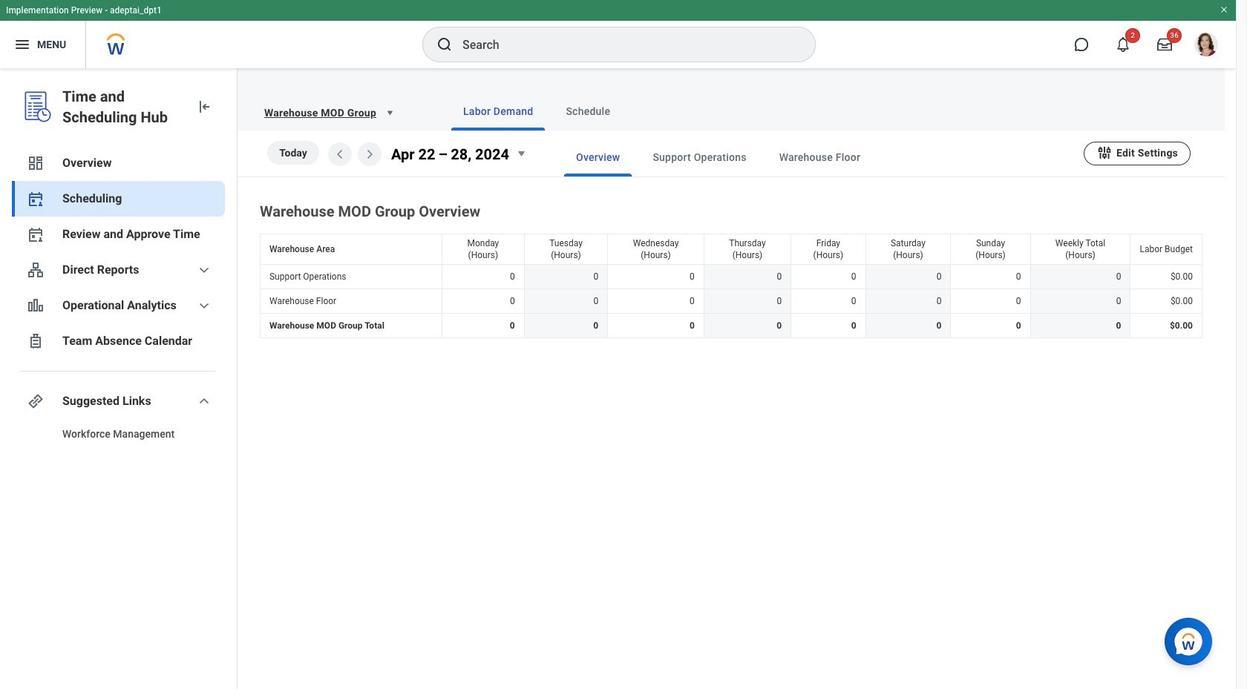 Task type: locate. For each thing, give the bounding box(es) containing it.
configure image
[[1097, 144, 1113, 161]]

1 chevron down small image from the top
[[195, 261, 213, 279]]

chevron left small image
[[331, 145, 349, 163]]

1 vertical spatial calendar user solid image
[[27, 226, 45, 244]]

0 vertical spatial caret down small image
[[382, 105, 397, 120]]

justify image
[[13, 36, 31, 53]]

Search Workday  search field
[[463, 28, 785, 61]]

0 vertical spatial calendar user solid image
[[27, 190, 45, 208]]

1 calendar user solid image from the top
[[27, 190, 45, 208]]

profile logan mcneil image
[[1195, 33, 1219, 59]]

tab list
[[422, 92, 1207, 131], [535, 138, 1084, 177]]

2 chevron down small image from the top
[[195, 297, 213, 315]]

banner
[[0, 0, 1236, 68]]

2 calendar user solid image from the top
[[27, 226, 45, 244]]

transformation import image
[[195, 98, 213, 116]]

dashboard image
[[27, 154, 45, 172]]

1 vertical spatial chevron down small image
[[195, 297, 213, 315]]

0 vertical spatial chevron down small image
[[195, 261, 213, 279]]

1 vertical spatial caret down small image
[[512, 145, 530, 163]]

calendar user solid image up view team icon
[[27, 226, 45, 244]]

calendar user solid image
[[27, 190, 45, 208], [27, 226, 45, 244]]

chevron right small image
[[361, 145, 379, 163]]

0 horizontal spatial caret down small image
[[382, 105, 397, 120]]

0 vertical spatial tab list
[[422, 92, 1207, 131]]

tab panel
[[238, 131, 1225, 342]]

chevron down small image for view team icon
[[195, 261, 213, 279]]

caret down small image
[[382, 105, 397, 120], [512, 145, 530, 163]]

chevron down small image
[[195, 261, 213, 279], [195, 297, 213, 315]]

calendar user solid image down dashboard icon
[[27, 190, 45, 208]]



Task type: vqa. For each thing, say whether or not it's contained in the screenshot.
chevron down small image for LINK icon
yes



Task type: describe. For each thing, give the bounding box(es) containing it.
link image
[[27, 393, 45, 411]]

chevron down small image
[[195, 393, 213, 411]]

1 horizontal spatial caret down small image
[[512, 145, 530, 163]]

task timeoff image
[[27, 333, 45, 350]]

view team image
[[27, 261, 45, 279]]

navigation pane region
[[0, 68, 238, 690]]

1 vertical spatial tab list
[[535, 138, 1084, 177]]

time and scheduling hub element
[[62, 86, 183, 128]]

search image
[[436, 36, 454, 53]]

chevron down small image for chart image
[[195, 297, 213, 315]]

notifications large image
[[1116, 37, 1131, 52]]

close environment banner image
[[1220, 5, 1229, 14]]

chart image
[[27, 297, 45, 315]]

inbox large image
[[1158, 37, 1173, 52]]



